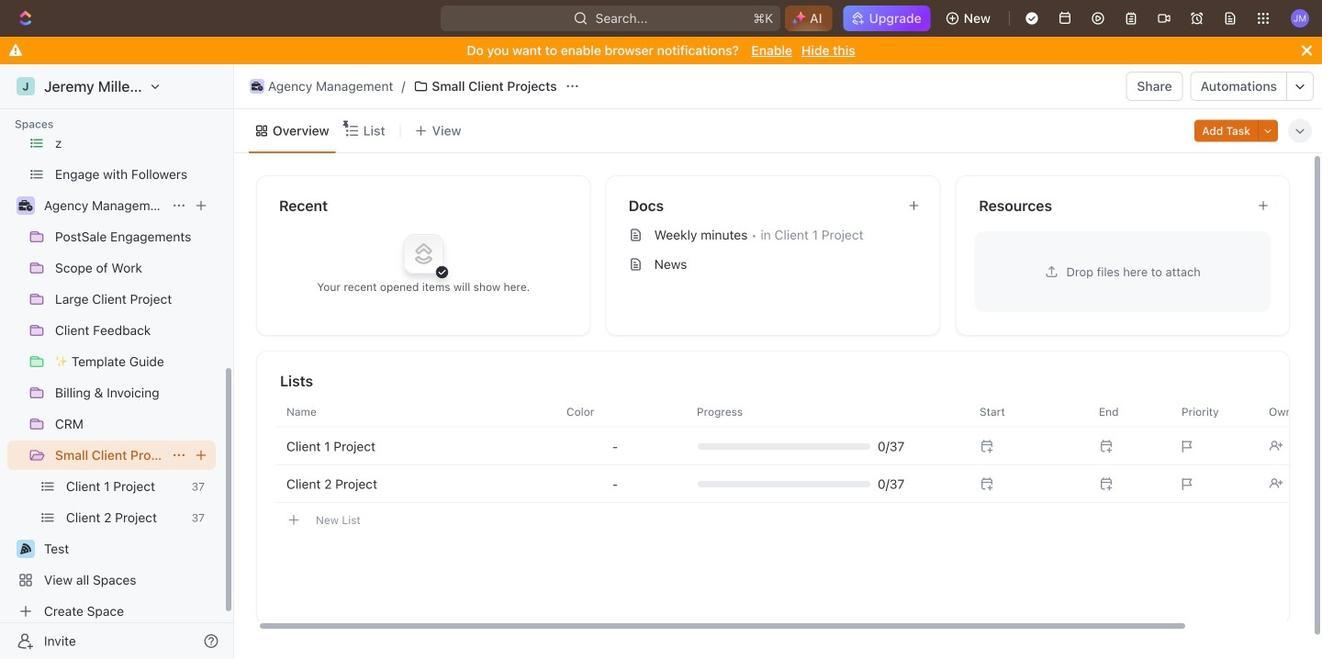 Task type: vqa. For each thing, say whether or not it's contained in the screenshot.
the bottom business time icon
yes



Task type: describe. For each thing, give the bounding box(es) containing it.
no recent items image
[[387, 217, 461, 291]]

tree inside sidebar navigation
[[7, 0, 216, 626]]



Task type: locate. For each thing, give the bounding box(es) containing it.
0 vertical spatial business time image
[[251, 82, 263, 91]]

business time image
[[251, 82, 263, 91], [19, 200, 33, 211]]

sidebar navigation
[[0, 0, 238, 660]]

1 vertical spatial business time image
[[19, 200, 33, 211]]

tree
[[7, 0, 216, 626]]

1 horizontal spatial business time image
[[251, 82, 263, 91]]

0 horizontal spatial business time image
[[19, 200, 33, 211]]

pizza slice image
[[20, 544, 31, 555]]

business time image inside tree
[[19, 200, 33, 211]]

jeremy miller's workspace, , element
[[17, 77, 35, 96]]



